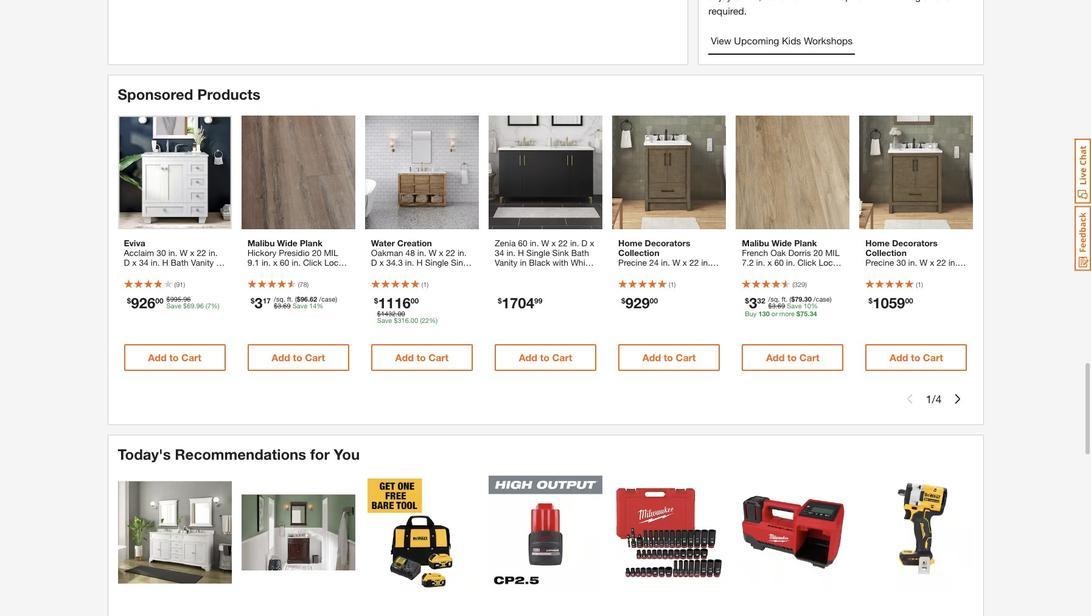 Task type: locate. For each thing, give the bounding box(es) containing it.
top inside home decorators collection precine 30 in. w x 22 in. d x 34 in. h single sink bath vanity in almond latte with white engineered stone top
[[891, 297, 905, 307]]

precine up "1059"
[[866, 258, 895, 268]]

. up 75
[[803, 296, 805, 303]]

4 add from the left
[[519, 352, 538, 364]]

6 add to cart button from the left
[[742, 345, 844, 372]]

latte inside "home decorators collection precine 24 in. w x 22 in. d x 34 in. h single sink bath vanity in almond latte with white engineered stone top"
[[685, 277, 704, 288]]

malibu wide plank french oak dorris 20 mil 7.2 in. x 60 in. click lock waterproof luxury vinyl plank flooring (23.9 sq. ft./case)
[[742, 238, 840, 297]]

/sq. right 32
[[769, 296, 780, 303]]

0 horizontal spatial /case
[[319, 296, 336, 303]]

add for french oak dorris 20 mil 7.2 in. x 60 in. click lock waterproof luxury vinyl plank flooring (23.9 sq. ft./case)
[[766, 352, 785, 364]]

7 add to cart button from the left
[[866, 345, 968, 372]]

1 ( 1 ) from the left
[[422, 281, 429, 289]]

single inside home decorators collection precine 30 in. w x 22 in. d x 34 in. h single sink bath vanity in almond latte with white engineered stone top
[[905, 268, 928, 278]]

1 precine from the left
[[619, 258, 647, 268]]

1 horizontal spatial vinyl
[[815, 268, 833, 278]]

flooring inside the malibu wide plank french oak dorris 20 mil 7.2 in. x 60 in. click lock waterproof luxury vinyl plank flooring (23.9 sq. ft./case)
[[766, 277, 797, 288]]

ft. left 79
[[782, 296, 788, 303]]

1 almond from the left
[[653, 277, 682, 288]]

vinyl
[[320, 268, 338, 278], [815, 268, 833, 278]]

home for 1059
[[866, 238, 890, 249]]

add for acclaim 30 in. w x 22 in. d x 34 in. h bath vanity in white with white carrara marble vanity top with white sink
[[148, 352, 167, 364]]

0 horizontal spatial home
[[619, 238, 643, 249]]

2 collection from the left
[[866, 248, 907, 258]]

plank
[[300, 238, 323, 249], [795, 238, 817, 249], [248, 277, 269, 288], [742, 277, 763, 288]]

/case inside the $ 3 32 /sq. ft. ( $ 79 . 30 /case ) $ 3 . 69 save 10 % buy 130 or more $ 75 . 34
[[814, 296, 830, 303]]

22 inside $ 1116 00 $ 1432 . 00 save $ 316 . 00 ( 22 %)
[[422, 317, 429, 325]]

1 mil from the left
[[324, 248, 338, 258]]

single right 48
[[425, 258, 449, 268]]

$ inside $ 929 00
[[622, 297, 626, 306]]

decorators
[[645, 238, 691, 249], [893, 238, 938, 249]]

60 right the zenia
[[518, 238, 528, 249]]

1 wide from the left
[[277, 238, 298, 249]]

bath inside zenia 60 in. w x 22 in. d x 34 in. h single sink bath vanity in black with white engineered stone top
[[572, 248, 589, 258]]

6 add to cart from the left
[[766, 352, 820, 364]]

0 horizontal spatial collection
[[619, 248, 660, 258]]

in down the 24
[[644, 277, 651, 288]]

. left the more at the right bottom of the page
[[776, 302, 778, 310]]

stone inside home decorators collection precine 30 in. w x 22 in. d x 34 in. h single sink bath vanity in almond latte with white engineered stone top
[[866, 297, 888, 307]]

1 vertical spatial %)
[[429, 317, 438, 325]]

home inside home decorators collection precine 30 in. w x 22 in. d x 34 in. h single sink bath vanity in almond latte with white engineered stone top
[[866, 238, 890, 249]]

home decorators collection precine 24 in. w x 22 in. d x 34 in. h single sink bath vanity in almond latte with white engineered stone top
[[619, 238, 720, 307]]

h right the zenia
[[518, 248, 524, 258]]

1 horizontal spatial precine
[[866, 258, 895, 268]]

2 horizontal spatial 60
[[775, 258, 784, 268]]

0 horizontal spatial vinyl
[[320, 268, 338, 278]]

96
[[183, 296, 191, 303], [301, 296, 308, 303], [196, 302, 204, 310]]

collection up "1059"
[[866, 248, 907, 258]]

1 malibu from the left
[[248, 238, 275, 249]]

$ 3 17 /sq. ft. ( $ 96 . 62 /case ) $ 3 . 69 save 14 %
[[251, 295, 337, 312]]

( 1 ) for 929
[[669, 281, 676, 289]]

0 horizontal spatial wide
[[277, 238, 298, 249]]

1 horizontal spatial stone
[[619, 297, 641, 307]]

1 horizontal spatial /sq.
[[769, 296, 780, 303]]

zenia 60 in. w x 22 in. d x 34 in. h single sink bath vanity in black with white engineered stone top image
[[489, 116, 603, 230]]

add to cart for precine 30 in. w x 22 in. d x 34 in. h single sink bath vanity in almond latte with white engineered stone top
[[890, 352, 944, 364]]

vanity up 7
[[191, 258, 214, 268]]

2 horizontal spatial engineered
[[908, 287, 951, 297]]

add down $ 929 00
[[643, 352, 661, 364]]

save left 14
[[293, 302, 308, 310]]

99
[[535, 297, 543, 306]]

you
[[334, 447, 360, 464]]

ft./case) down 9.1
[[248, 287, 278, 297]]

waterproof down french
[[742, 268, 785, 278]]

1 luxury from the left
[[292, 268, 318, 278]]

single right the zenia
[[527, 248, 550, 258]]

1 for 30
[[918, 281, 922, 289]]

7 add from the left
[[890, 352, 909, 364]]

1 /sq. from the left
[[274, 296, 285, 303]]

luxury up 329
[[787, 268, 813, 278]]

plank up "(30.5"
[[300, 238, 323, 249]]

2 ft. from the left
[[782, 296, 788, 303]]

34
[[495, 248, 504, 258], [139, 258, 149, 268], [625, 268, 635, 278], [873, 268, 882, 278], [810, 310, 817, 318]]

/sq. right the 17
[[274, 296, 285, 303]]

34 down eviva at the left of page
[[139, 258, 149, 268]]

top inside "eviva acclaim 30 in. w x 22 in. d x 34 in. h bath vanity in white with white carrara marble vanity top with white sink"
[[178, 277, 192, 288]]

waterproof down 'hickory'
[[248, 268, 290, 278]]

/case right 62
[[319, 296, 336, 303]]

d
[[582, 238, 588, 249], [124, 258, 130, 268], [371, 258, 377, 268], [713, 258, 719, 268], [960, 258, 966, 268]]

1 horizontal spatial %)
[[429, 317, 438, 325]]

20
[[312, 248, 322, 258], [814, 248, 823, 258]]

%) inside the $ 926 00 $ 995 . 96 save $ 69 . 96 ( 7 %)
[[211, 302, 220, 310]]

(
[[174, 281, 176, 289], [298, 281, 300, 289], [422, 281, 423, 289], [669, 281, 671, 289], [793, 281, 794, 289], [917, 281, 918, 289], [295, 296, 297, 303], [790, 296, 792, 303], [206, 302, 207, 310], [420, 317, 422, 325]]

2 wide from the left
[[772, 238, 792, 249]]

ft./case) inside the malibu wide plank french oak dorris 20 mil 7.2 in. x 60 in. click lock waterproof luxury vinyl plank flooring (23.9 sq. ft./case)
[[742, 287, 773, 297]]

almond down the 24
[[653, 277, 682, 288]]

2 luxury from the left
[[787, 268, 813, 278]]

shockwave 3/8 in. drive sae and metric 6 point impact socket set (43-piece) image
[[613, 476, 726, 590]]

add for precine 24 in. w x 22 in. d x 34 in. h single sink bath vanity in almond latte with white engineered stone top
[[643, 352, 661, 364]]

0 horizontal spatial decorators
[[645, 238, 691, 249]]

almond inside "home decorators collection precine 24 in. w x 22 in. d x 34 in. h single sink bath vanity in almond latte with white engineered stone top"
[[653, 277, 682, 288]]

single inside zenia 60 in. w x 22 in. d x 34 in. h single sink bath vanity in black with white engineered stone top
[[527, 248, 550, 258]]

$
[[167, 296, 170, 303], [297, 296, 301, 303], [792, 296, 795, 303], [127, 297, 131, 306], [251, 297, 255, 306], [374, 297, 378, 306], [498, 297, 502, 306], [622, 297, 626, 306], [745, 297, 749, 306], [869, 297, 873, 306], [183, 302, 187, 310], [274, 302, 278, 310], [769, 302, 772, 310], [377, 310, 381, 318], [797, 310, 801, 318], [394, 317, 398, 325]]

2 almond from the left
[[900, 277, 930, 288]]

save inside $ 3 17 /sq. ft. ( $ 96 . 62 /case ) $ 3 . 69 save 14 %
[[293, 302, 308, 310]]

d inside zenia 60 in. w x 22 in. d x 34 in. h single sink bath vanity in black with white engineered stone top
[[582, 238, 588, 249]]

( inside the $ 3 32 /sq. ft. ( $ 79 . 30 /case ) $ 3 . 69 save 10 % buy 130 or more $ 75 . 34
[[790, 296, 792, 303]]

bath inside "eviva acclaim 30 in. w x 22 in. d x 34 in. h bath vanity in white with white carrara marble vanity top with white sink"
[[171, 258, 189, 268]]

1 horizontal spatial ft.
[[782, 296, 788, 303]]

1 horizontal spatial malibu
[[742, 238, 770, 249]]

2 ft./case) from the left
[[742, 287, 773, 297]]

0 horizontal spatial precine
[[619, 258, 647, 268]]

hickory presidio 20 mil 9.1 in. x 60 in. click lock waterproof luxury vinyl plank flooring (30.5 sq. ft./case) image
[[241, 116, 355, 230]]

in inside "home decorators collection precine 24 in. w x 22 in. d x 34 in. h single sink bath vanity in almond latte with white engineered stone top"
[[644, 277, 651, 288]]

w
[[542, 238, 549, 249], [180, 248, 188, 258], [429, 248, 437, 258], [673, 258, 681, 268], [920, 258, 928, 268]]

3 right 130
[[772, 302, 776, 310]]

0 vertical spatial %)
[[211, 302, 220, 310]]

2 horizontal spatial stone
[[866, 297, 888, 307]]

( 91 )
[[174, 281, 185, 289]]

collection inside home decorators collection precine 30 in. w x 22 in. d x 34 in. h single sink bath vanity in almond latte with white engineered stone top
[[866, 248, 907, 258]]

add down or
[[766, 352, 785, 364]]

/sq.
[[274, 296, 285, 303], [769, 296, 780, 303]]

luxury up ( 78 )
[[292, 268, 318, 278]]

0 horizontal spatial engineered
[[495, 268, 538, 278]]

% down "(30.5"
[[317, 302, 324, 310]]

oakman
[[371, 248, 403, 258]]

oakman 48 in. w x 22 in. d x 34.3 in. h single sink bath vanity in mango wood with white marble top and white basin image
[[365, 116, 479, 230]]

% right 75
[[812, 302, 818, 310]]

add to cart for precine 24 in. w x 22 in. d x 34 in. h single sink bath vanity in almond latte with white engineered stone top
[[643, 352, 696, 364]]

stone
[[540, 268, 563, 278], [619, 297, 641, 307], [866, 297, 888, 307]]

20 right "presidio"
[[312, 248, 322, 258]]

0 horizontal spatial 30
[[157, 248, 166, 258]]

1 horizontal spatial lock
[[819, 258, 838, 268]]

/sq. inside $ 3 17 /sq. ft. ( $ 96 . 62 /case ) $ 3 . 69 save 14 %
[[274, 296, 285, 303]]

1 horizontal spatial engineered
[[661, 287, 704, 297]]

precine 30 in. w x 22 in. d x 34 in. h single sink bath vanity in almond latte with white engineered stone top image
[[860, 116, 974, 230]]

presidio
[[279, 248, 310, 258]]

2 precine from the left
[[866, 258, 895, 268]]

0 horizontal spatial lock
[[324, 258, 343, 268]]

waterproof
[[248, 268, 290, 278], [742, 268, 785, 278]]

0 horizontal spatial luxury
[[292, 268, 318, 278]]

%) for 926
[[211, 302, 220, 310]]

96 left 62
[[301, 296, 308, 303]]

4 to from the left
[[540, 352, 550, 364]]

collection for 1059
[[866, 248, 907, 258]]

sq.
[[326, 277, 337, 288], [820, 277, 832, 288]]

2 % from the left
[[812, 302, 818, 310]]

69 inside the $ 3 32 /sq. ft. ( $ 79 . 30 /case ) $ 3 . 69 save 10 % buy 130 or more $ 75 . 34
[[778, 302, 786, 310]]

ft./case) up buy
[[742, 287, 773, 297]]

marble
[[124, 277, 150, 288], [438, 277, 465, 288]]

engineered
[[495, 268, 538, 278], [661, 287, 704, 297], [908, 287, 951, 297]]

34.3
[[386, 258, 403, 268]]

2 ( 1 ) from the left
[[669, 281, 676, 289]]

69 right the 17
[[283, 302, 291, 310]]

workshops
[[804, 35, 853, 46]]

almond up $ 1059 00
[[900, 277, 930, 288]]

$ 929 00
[[622, 295, 658, 312]]

eviva
[[124, 238, 145, 249]]

0 horizontal spatial 20
[[312, 248, 322, 258]]

%) down basin
[[429, 317, 438, 325]]

sq. right (23.9
[[820, 277, 832, 288]]

5 add to cart from the left
[[643, 352, 696, 364]]

click up "(30.5"
[[303, 258, 322, 268]]

. down and
[[396, 310, 398, 318]]

sink inside zenia 60 in. w x 22 in. d x 34 in. h single sink bath vanity in black with white engineered stone top
[[553, 248, 569, 258]]

30 right 79
[[805, 296, 812, 303]]

or
[[772, 310, 778, 318]]

engineered right $ 929 00
[[661, 287, 704, 297]]

malibu up 9.1
[[248, 238, 275, 249]]

79
[[795, 296, 803, 303]]

1 horizontal spatial marble
[[438, 277, 465, 288]]

0 horizontal spatial ft./case)
[[248, 287, 278, 297]]

x
[[552, 238, 556, 249], [590, 238, 595, 249], [190, 248, 194, 258], [439, 248, 444, 258], [132, 258, 137, 268], [273, 258, 278, 268], [380, 258, 384, 268], [683, 258, 687, 268], [768, 258, 772, 268], [930, 258, 935, 268], [619, 268, 623, 278], [866, 268, 870, 278]]

d inside "eviva acclaim 30 in. w x 22 in. d x 34 in. h bath vanity in white with white carrara marble vanity top with white sink"
[[124, 258, 130, 268]]

save inside the $ 3 32 /sq. ft. ( $ 79 . 30 /case ) $ 3 . 69 save 10 % buy 130 or more $ 75 . 34
[[787, 302, 802, 310]]

3 cart from the left
[[429, 352, 449, 364]]

vinyl inside the malibu wide plank french oak dorris 20 mil 7.2 in. x 60 in. click lock waterproof luxury vinyl plank flooring (23.9 sq. ft./case)
[[815, 268, 833, 278]]

decorators inside home decorators collection precine 30 in. w x 22 in. d x 34 in. h single sink bath vanity in almond latte with white engineered stone top
[[893, 238, 938, 249]]

vanity up "1059"
[[866, 277, 889, 288]]

wide right french
[[772, 238, 792, 249]]

2 cart from the left
[[305, 352, 325, 364]]

1 horizontal spatial luxury
[[787, 268, 813, 278]]

1 sq. from the left
[[326, 277, 337, 288]]

cart
[[181, 352, 201, 364], [305, 352, 325, 364], [429, 352, 449, 364], [552, 352, 573, 364], [676, 352, 696, 364], [800, 352, 820, 364], [924, 352, 944, 364]]

latte inside home decorators collection precine 30 in. w x 22 in. d x 34 in. h single sink bath vanity in almond latte with white engineered stone top
[[932, 277, 951, 288]]

2 sq. from the left
[[820, 277, 832, 288]]

1 for 24
[[671, 281, 675, 289]]

collection inside "home decorators collection precine 24 in. w x 22 in. d x 34 in. h single sink bath vanity in almond latte with white engineered stone top"
[[619, 248, 660, 258]]

1 horizontal spatial home
[[866, 238, 890, 249]]

% for 17
[[317, 302, 324, 310]]

20v max xr premium lithium-ion 6.0ah and 4.0ah starter kit image
[[365, 476, 479, 590]]

1 click from the left
[[303, 258, 322, 268]]

69
[[187, 302, 195, 310], [283, 302, 291, 310], [778, 302, 786, 310]]

7 cart from the left
[[924, 352, 944, 364]]

malibu for hickory
[[248, 238, 275, 249]]

2 /case from the left
[[814, 296, 830, 303]]

0 horizontal spatial 60
[[280, 258, 289, 268]]

0 horizontal spatial flooring
[[271, 277, 302, 288]]

add to cart for oakman 48 in. w x 22 in. d x 34.3 in. h single sink bath vanity in mango wood with white marble top and white basin
[[395, 352, 449, 364]]

69 inside $ 3 17 /sq. ft. ( $ 96 . 62 /case ) $ 3 . 69 save 14 %
[[283, 302, 291, 310]]

2 20 from the left
[[814, 248, 823, 258]]

engineered inside "home decorators collection precine 24 in. w x 22 in. d x 34 in. h single sink bath vanity in almond latte with white engineered stone top"
[[661, 287, 704, 297]]

malibu
[[248, 238, 275, 249], [742, 238, 770, 249]]

flooring up 79
[[766, 277, 797, 288]]

add to cart button for french oak dorris 20 mil 7.2 in. x 60 in. click lock waterproof luxury vinyl plank flooring (23.9 sq. ft./case)
[[742, 345, 844, 372]]

bath inside "home decorators collection precine 24 in. w x 22 in. d x 34 in. h single sink bath vanity in almond latte with white engineered stone top"
[[702, 268, 720, 278]]

) for 24
[[675, 281, 676, 289]]

waterproof inside the malibu wide plank french oak dorris 20 mil 7.2 in. x 60 in. click lock waterproof luxury vinyl plank flooring (23.9 sq. ft./case)
[[742, 268, 785, 278]]

34 inside "home decorators collection precine 24 in. w x 22 in. d x 34 in. h single sink bath vanity in almond latte with white engineered stone top"
[[625, 268, 635, 278]]

2 /sq. from the left
[[769, 296, 780, 303]]

0 horizontal spatial almond
[[653, 277, 682, 288]]

with inside zenia 60 in. w x 22 in. d x 34 in. h single sink bath vanity in black with white engineered stone top
[[553, 258, 569, 268]]

2 add to cart button from the left
[[248, 345, 349, 372]]

click
[[303, 258, 322, 268], [798, 258, 817, 268]]

62
[[310, 296, 317, 303]]

ft. for 32
[[782, 296, 788, 303]]

1 horizontal spatial decorators
[[893, 238, 938, 249]]

1
[[423, 281, 427, 289], [671, 281, 675, 289], [918, 281, 922, 289], [926, 393, 932, 406]]

3 add to cart button from the left
[[371, 345, 473, 372]]

5 add to cart button from the left
[[619, 345, 720, 372]]

basin
[[428, 287, 450, 297]]

/case for 32
[[814, 296, 830, 303]]

single
[[527, 248, 550, 258], [425, 258, 449, 268], [657, 268, 681, 278], [905, 268, 928, 278]]

22 inside home decorators collection precine 30 in. w x 22 in. d x 34 in. h single sink bath vanity in almond latte with white engineered stone top
[[937, 258, 947, 268]]

22 inside "home decorators collection precine 24 in. w x 22 in. d x 34 in. h single sink bath vanity in almond latte with white engineered stone top"
[[690, 258, 699, 268]]

in inside "eviva acclaim 30 in. w x 22 in. d x 34 in. h bath vanity in white with white carrara marble vanity top with white sink"
[[216, 258, 223, 268]]

2 malibu from the left
[[742, 238, 770, 249]]

decorators inside "home decorators collection precine 24 in. w x 22 in. d x 34 in. h single sink bath vanity in almond latte with white engineered stone top"
[[645, 238, 691, 249]]

2 home from the left
[[866, 238, 890, 249]]

today's
[[118, 447, 171, 464]]

cart for acclaim 30 in. w x 22 in. d x 34 in. h bath vanity in white with white carrara marble vanity top with white sink
[[181, 352, 201, 364]]

dorris
[[789, 248, 811, 258]]

1 horizontal spatial 60
[[518, 238, 528, 249]]

69 right 995
[[187, 302, 195, 310]]

1 horizontal spatial 20
[[814, 248, 823, 258]]

2 horizontal spatial 96
[[301, 296, 308, 303]]

0 horizontal spatial latte
[[685, 277, 704, 288]]

1 horizontal spatial %
[[812, 302, 818, 310]]

add for precine 30 in. w x 22 in. d x 34 in. h single sink bath vanity in almond latte with white engineered stone top
[[890, 352, 909, 364]]

ft. inside $ 3 17 /sq. ft. ( $ 96 . 62 /case ) $ 3 . 69 save 14 %
[[287, 296, 293, 303]]

add to cart button for hickory presidio 20 mil 9.1 in. x 60 in. click lock waterproof luxury vinyl plank flooring (30.5 sq. ft./case)
[[248, 345, 349, 372]]

1 horizontal spatial mil
[[826, 248, 840, 258]]

20 right dorris
[[814, 248, 823, 258]]

2 mil from the left
[[826, 248, 840, 258]]

2 69 from the left
[[283, 302, 291, 310]]

. down 91
[[181, 296, 183, 303]]

2 click from the left
[[798, 258, 817, 268]]

2 horizontal spatial 30
[[897, 258, 906, 268]]

sponsored products
[[118, 86, 260, 103]]

/case right 10
[[814, 296, 830, 303]]

0 horizontal spatial stone
[[540, 268, 563, 278]]

zenia
[[495, 238, 516, 249]]

vanity down the zenia
[[495, 258, 518, 268]]

1 horizontal spatial wide
[[772, 238, 792, 249]]

1 ft./case) from the left
[[248, 287, 278, 297]]

lock
[[324, 258, 343, 268], [819, 258, 838, 268]]

sq. right "(30.5"
[[326, 277, 337, 288]]

22 inside zenia 60 in. w x 22 in. d x 34 in. h single sink bath vanity in black with white engineered stone top
[[559, 238, 568, 249]]

add up this is the first slide image
[[890, 352, 909, 364]]

1 add to cart button from the left
[[124, 345, 226, 372]]

1 horizontal spatial ft./case)
[[742, 287, 773, 297]]

wide for presidio
[[277, 238, 298, 249]]

engineered inside zenia 60 in. w x 22 in. d x 34 in. h single sink bath vanity in black with white engineered stone top
[[495, 268, 538, 278]]

1 for in.
[[423, 281, 427, 289]]

34 up "1059"
[[873, 268, 882, 278]]

ft./case)
[[248, 287, 278, 297], [742, 287, 773, 297]]

22 inside water creation oakman 48 in. w x 22 in. d x 34.3 in. h single sink bath vanity in mango wood with white marble top and white basin
[[446, 248, 455, 258]]

2 horizontal spatial 69
[[778, 302, 786, 310]]

h right acclaim
[[162, 258, 168, 268]]

2 latte from the left
[[932, 277, 951, 288]]

add down 316
[[395, 352, 414, 364]]

% for 32
[[812, 302, 818, 310]]

stone for 929
[[619, 297, 641, 307]]

collection up $ 929 00
[[619, 248, 660, 258]]

30 up $ 1059 00
[[897, 258, 906, 268]]

/sq. for 32
[[769, 296, 780, 303]]

3 add from the left
[[395, 352, 414, 364]]

1 marble from the left
[[124, 277, 150, 288]]

3 to from the left
[[417, 352, 426, 364]]

2 lock from the left
[[819, 258, 838, 268]]

in left 9.1
[[216, 258, 223, 268]]

1 /case from the left
[[319, 296, 336, 303]]

wide right 'hickory'
[[277, 238, 298, 249]]

vanity down 48
[[391, 268, 414, 278]]

1 waterproof from the left
[[248, 268, 290, 278]]

3
[[255, 295, 263, 312], [749, 295, 758, 312], [278, 302, 281, 310], [772, 302, 776, 310]]

1 20 from the left
[[312, 248, 322, 258]]

78
[[300, 281, 307, 289]]

precine left the 24
[[619, 258, 647, 268]]

add
[[148, 352, 167, 364], [272, 352, 290, 364], [395, 352, 414, 364], [519, 352, 538, 364], [643, 352, 661, 364], [766, 352, 785, 364], [890, 352, 909, 364]]

precine for 1059
[[866, 258, 895, 268]]

/case inside $ 3 17 /sq. ft. ( $ 96 . 62 /case ) $ 3 . 69 save 14 %
[[319, 296, 336, 303]]

1 horizontal spatial latte
[[932, 277, 951, 288]]

white
[[571, 258, 593, 268], [124, 268, 146, 278], [166, 268, 188, 278], [414, 277, 436, 288], [124, 287, 146, 297], [404, 287, 426, 297], [637, 287, 659, 297], [884, 287, 906, 297]]

00
[[155, 297, 164, 306], [411, 297, 419, 306], [650, 297, 658, 306], [906, 297, 914, 306], [398, 310, 405, 318], [411, 317, 418, 325]]

vanity up 929
[[619, 277, 642, 288]]

wide inside the malibu wide plank french oak dorris 20 mil 7.2 in. x 60 in. click lock waterproof luxury vinyl plank flooring (23.9 sq. ft./case)
[[772, 238, 792, 249]]

1 horizontal spatial waterproof
[[742, 268, 785, 278]]

luxury
[[292, 268, 318, 278], [787, 268, 813, 278]]

top
[[565, 268, 579, 278], [178, 277, 192, 288], [371, 287, 385, 297], [643, 297, 657, 307], [891, 297, 905, 307]]

almond for 1059
[[900, 277, 930, 288]]

french oak dorris 20 mil 7.2 in. x 60 in. click lock waterproof luxury vinyl plank flooring (23.9 sq. ft./case) image
[[736, 116, 850, 230]]

0 horizontal spatial %
[[317, 302, 324, 310]]

3 ( 1 ) from the left
[[917, 281, 924, 289]]

to for malibu wide plank french oak dorris 20 mil 7.2 in. x 60 in. click lock waterproof luxury vinyl plank flooring (23.9 sq. ft./case)
[[788, 352, 797, 364]]

next slide image
[[953, 395, 963, 405]]

1 ft. from the left
[[287, 296, 293, 303]]

1 horizontal spatial ( 1 )
[[669, 281, 676, 289]]

. right 1432 on the bottom of page
[[409, 317, 411, 325]]

/case
[[319, 296, 336, 303], [814, 296, 830, 303]]

add down $ 1704 99
[[519, 352, 538, 364]]

7 add to cart from the left
[[890, 352, 944, 364]]

1 cart from the left
[[181, 352, 201, 364]]

with
[[553, 258, 569, 268], [148, 268, 164, 278], [194, 277, 210, 288], [396, 277, 412, 288], [619, 287, 634, 297], [866, 287, 882, 297]]

1 vinyl from the left
[[320, 268, 338, 278]]

. right the 17
[[281, 302, 283, 310]]

add to cart button
[[124, 345, 226, 372], [248, 345, 349, 372], [371, 345, 473, 372], [495, 345, 597, 372], [619, 345, 720, 372], [742, 345, 844, 372], [866, 345, 968, 372]]

live chat image
[[1075, 139, 1092, 204]]

in.
[[530, 238, 539, 249], [570, 238, 579, 249], [168, 248, 177, 258], [209, 248, 218, 258], [418, 248, 427, 258], [458, 248, 467, 258], [507, 248, 516, 258], [151, 258, 160, 268], [262, 258, 271, 268], [292, 258, 301, 268], [405, 258, 414, 268], [661, 258, 670, 268], [702, 258, 711, 268], [757, 258, 766, 268], [787, 258, 796, 268], [909, 258, 918, 268], [949, 258, 958, 268], [637, 268, 646, 278], [885, 268, 894, 278]]

3 right the 17
[[278, 302, 281, 310]]

0 horizontal spatial 69
[[187, 302, 195, 310]]

home inside "home decorators collection precine 24 in. w x 22 in. d x 34 in. h single sink bath vanity in almond latte with white engineered stone top"
[[619, 238, 643, 249]]

1 home from the left
[[619, 238, 643, 249]]

1 horizontal spatial 30
[[805, 296, 812, 303]]

and
[[388, 287, 402, 297]]

2 to from the left
[[293, 352, 302, 364]]

in left black
[[520, 258, 527, 268]]

sink
[[553, 248, 569, 258], [451, 258, 468, 268], [683, 268, 700, 278], [930, 268, 947, 278], [148, 287, 165, 297]]

save inside the $ 926 00 $ 995 . 96 save $ 69 . 96 ( 7 %)
[[167, 302, 181, 310]]

single up $ 929 00
[[657, 268, 681, 278]]

) for 30
[[922, 281, 924, 289]]

6 add from the left
[[766, 352, 785, 364]]

h right 48
[[417, 258, 423, 268]]

click up (23.9
[[798, 258, 817, 268]]

%) down carrara
[[211, 302, 220, 310]]

2 flooring from the left
[[766, 277, 797, 288]]

69 for 32
[[778, 302, 786, 310]]

34 inside zenia 60 in. w x 22 in. d x 34 in. h single sink bath vanity in black with white engineered stone top
[[495, 248, 504, 258]]

2 waterproof from the left
[[742, 268, 785, 278]]

lock right "presidio"
[[324, 258, 343, 268]]

save left 10
[[787, 302, 802, 310]]

)
[[184, 281, 185, 289], [307, 281, 309, 289], [427, 281, 429, 289], [675, 281, 676, 289], [806, 281, 807, 289], [922, 281, 924, 289], [336, 296, 337, 303], [830, 296, 832, 303]]

6 to from the left
[[788, 352, 797, 364]]

5 cart from the left
[[676, 352, 696, 364]]

0 horizontal spatial malibu
[[248, 238, 275, 249]]

add down $ 3 17 /sq. ft. ( $ 96 . 62 /case ) $ 3 . 69 save 14 %
[[272, 352, 290, 364]]

1 horizontal spatial 69
[[283, 302, 291, 310]]

water creation oakman 48 in. w x 22 in. d x 34.3 in. h single sink bath vanity in mango wood with white marble top and white basin
[[371, 238, 468, 297]]

0 horizontal spatial click
[[303, 258, 322, 268]]

0 horizontal spatial /sq.
[[274, 296, 285, 303]]

0 horizontal spatial waterproof
[[248, 268, 290, 278]]

1 horizontal spatial collection
[[866, 248, 907, 258]]

almond for 929
[[653, 277, 682, 288]]

60 left dorris
[[775, 258, 784, 268]]

add for hickory presidio 20 mil 9.1 in. x 60 in. click lock waterproof luxury vinyl plank flooring (30.5 sq. ft./case)
[[272, 352, 290, 364]]

( 1 ) for 1059
[[917, 281, 924, 289]]

ft. left 62
[[287, 296, 293, 303]]

3 69 from the left
[[778, 302, 786, 310]]

oak
[[771, 248, 786, 258]]

1 add from the left
[[148, 352, 167, 364]]

cart for precine 30 in. w x 22 in. d x 34 in. h single sink bath vanity in almond latte with white engineered stone top
[[924, 352, 944, 364]]

home
[[619, 238, 643, 249], [866, 238, 890, 249]]

1 horizontal spatial almond
[[900, 277, 930, 288]]

single up $ 1059 00
[[905, 268, 928, 278]]

7 to from the left
[[911, 352, 921, 364]]

engineered up 1704 on the left of the page
[[495, 268, 538, 278]]

2 add to cart from the left
[[272, 352, 325, 364]]

h up $ 1059 00
[[896, 268, 902, 278]]

34 left the 24
[[625, 268, 635, 278]]

mil right dorris
[[826, 248, 840, 258]]

terryn 72 in. w x 20 in. d x 35 in. h double sink freestanding bath vanity in white with white engineered stone top image
[[118, 476, 232, 590]]

00 for 1059
[[906, 297, 914, 306]]

1 horizontal spatial /case
[[814, 296, 830, 303]]

. right the more at the right bottom of the page
[[808, 310, 810, 318]]

1 % from the left
[[317, 302, 324, 310]]

1 add to cart from the left
[[148, 352, 201, 364]]

0 horizontal spatial marble
[[124, 277, 150, 288]]

zenia 60 in. w x 22 in. d x 34 in. h single sink bath vanity in black with white engineered stone top
[[495, 238, 595, 278]]

30 right acclaim
[[157, 248, 166, 258]]

precine
[[619, 258, 647, 268], [866, 258, 895, 268]]

wide for oak
[[772, 238, 792, 249]]

vanity inside "home decorators collection precine 24 in. w x 22 in. d x 34 in. h single sink bath vanity in almond latte with white engineered stone top"
[[619, 277, 642, 288]]

to for home decorators collection precine 30 in. w x 22 in. d x 34 in. h single sink bath vanity in almond latte with white engineered stone top
[[911, 352, 921, 364]]

00 for 929
[[650, 297, 658, 306]]

white inside home decorators collection precine 30 in. w x 22 in. d x 34 in. h single sink bath vanity in almond latte with white engineered stone top
[[884, 287, 906, 297]]

add to cart for hickory presidio 20 mil 9.1 in. x 60 in. click lock waterproof luxury vinyl plank flooring (30.5 sq. ft./case)
[[272, 352, 325, 364]]

precine inside home decorators collection precine 30 in. w x 22 in. d x 34 in. h single sink bath vanity in almond latte with white engineered stone top
[[866, 258, 895, 268]]

almond
[[653, 277, 682, 288], [900, 277, 930, 288]]

view upcoming kids workshops
[[711, 35, 853, 46]]

3 add to cart from the left
[[395, 352, 449, 364]]

1 horizontal spatial flooring
[[766, 277, 797, 288]]

69 right or
[[778, 302, 786, 310]]

0 horizontal spatial ( 1 )
[[422, 281, 429, 289]]

5 add from the left
[[643, 352, 661, 364]]

34 right 75
[[810, 310, 817, 318]]

2 vinyl from the left
[[815, 268, 833, 278]]

%)
[[211, 302, 220, 310], [429, 317, 438, 325]]

5 to from the left
[[664, 352, 673, 364]]

/sq. inside the $ 3 32 /sq. ft. ( $ 79 . 30 /case ) $ 3 . 69 save 10 % buy 130 or more $ 75 . 34
[[769, 296, 780, 303]]

1 69 from the left
[[187, 302, 195, 310]]

in left mango
[[417, 268, 423, 278]]

engineered inside home decorators collection precine 30 in. w x 22 in. d x 34 in. h single sink bath vanity in almond latte with white engineered stone top
[[908, 287, 951, 297]]

60 right 'hickory'
[[280, 258, 289, 268]]

to
[[169, 352, 179, 364], [293, 352, 302, 364], [417, 352, 426, 364], [540, 352, 550, 364], [664, 352, 673, 364], [788, 352, 797, 364], [911, 352, 921, 364]]

3 down 9.1
[[255, 295, 263, 312]]

h up $ 929 00
[[649, 268, 655, 278]]

precine for 929
[[619, 258, 647, 268]]

96 right 995
[[183, 296, 191, 303]]

0 horizontal spatial sq.
[[326, 277, 337, 288]]

30
[[157, 248, 166, 258], [897, 258, 906, 268], [805, 296, 812, 303]]

1 horizontal spatial sq.
[[820, 277, 832, 288]]

96 left 7
[[196, 302, 204, 310]]

mil right "presidio"
[[324, 248, 338, 258]]

top inside water creation oakman 48 in. w x 22 in. d x 34.3 in. h single sink bath vanity in mango wood with white marble top and white basin
[[371, 287, 385, 297]]

1 to from the left
[[169, 352, 179, 364]]

acclaim
[[124, 248, 154, 258]]

1 horizontal spatial click
[[798, 258, 817, 268]]

1 collection from the left
[[619, 248, 660, 258]]

collection
[[619, 248, 660, 258], [866, 248, 907, 258]]

1 lock from the left
[[324, 258, 343, 268]]

1 flooring from the left
[[271, 277, 302, 288]]

/sq. for 17
[[274, 296, 285, 303]]

add down 926
[[148, 352, 167, 364]]

6 cart from the left
[[800, 352, 820, 364]]

69 inside the $ 926 00 $ 995 . 96 save $ 69 . 96 ( 7 %)
[[187, 302, 195, 310]]

save
[[167, 302, 181, 310], [293, 302, 308, 310], [787, 302, 802, 310], [377, 317, 392, 325]]

almond inside home decorators collection precine 30 in. w x 22 in. d x 34 in. h single sink bath vanity in almond latte with white engineered stone top
[[900, 277, 930, 288]]

stone inside "home decorators collection precine 24 in. w x 22 in. d x 34 in. h single sink bath vanity in almond latte with white engineered stone top"
[[619, 297, 641, 307]]

wide inside malibu wide plank hickory presidio 20 mil 9.1 in. x 60 in. click lock waterproof luxury vinyl plank flooring (30.5 sq. ft./case)
[[277, 238, 298, 249]]

2 add from the left
[[272, 352, 290, 364]]

0 horizontal spatial mil
[[324, 248, 338, 258]]

0 horizontal spatial %)
[[211, 302, 220, 310]]

22
[[559, 238, 568, 249], [197, 248, 206, 258], [446, 248, 455, 258], [690, 258, 699, 268], [937, 258, 947, 268], [422, 317, 429, 325]]

2 marble from the left
[[438, 277, 465, 288]]

0 horizontal spatial ft.
[[287, 296, 293, 303]]

60
[[518, 238, 528, 249], [280, 258, 289, 268], [775, 258, 784, 268]]

1 latte from the left
[[685, 277, 704, 288]]

in
[[216, 258, 223, 268], [520, 258, 527, 268], [417, 268, 423, 278], [644, 277, 651, 288], [891, 277, 898, 288]]

lock right dorris
[[819, 258, 838, 268]]

00 inside $ 1059 00
[[906, 297, 914, 306]]

2 horizontal spatial ( 1 )
[[917, 281, 924, 289]]

60 inside malibu wide plank hickory presidio 20 mil 9.1 in. x 60 in. click lock waterproof luxury vinyl plank flooring (30.5 sq. ft./case)
[[280, 258, 289, 268]]

engineered right "1059"
[[908, 287, 951, 297]]

m12 12v lithium-ion cp high output 2.5 ah battery pack image
[[489, 476, 603, 590]]

1 decorators from the left
[[645, 238, 691, 249]]

2 decorators from the left
[[893, 238, 938, 249]]

34 left black
[[495, 248, 504, 258]]



Task type: vqa. For each thing, say whether or not it's contained in the screenshot.
the left Available Shipping image
no



Task type: describe. For each thing, give the bounding box(es) containing it.
4 cart from the left
[[552, 352, 573, 364]]

( inside $ 3 17 /sq. ft. ( $ 96 . 62 /case ) $ 3 . 69 save 14 %
[[295, 296, 297, 303]]

plank down 9.1
[[248, 277, 269, 288]]

luxury inside the malibu wide plank french oak dorris 20 mil 7.2 in. x 60 in. click lock waterproof luxury vinyl plank flooring (23.9 sq. ft./case)
[[787, 268, 813, 278]]

$ inside $ 1704 99
[[498, 297, 502, 306]]

d inside "home decorators collection precine 24 in. w x 22 in. d x 34 in. h single sink bath vanity in almond latte with white engineered stone top"
[[713, 258, 719, 268]]

h inside "eviva acclaim 30 in. w x 22 in. d x 34 in. h bath vanity in white with white carrara marble vanity top with white sink"
[[162, 258, 168, 268]]

( inside the $ 926 00 $ 995 . 96 save $ 69 . 96 ( 7 %)
[[206, 302, 207, 310]]

14
[[309, 302, 317, 310]]

$ 1059 00
[[869, 295, 914, 312]]

) for presidio
[[307, 281, 309, 289]]

) for oak
[[806, 281, 807, 289]]

h inside water creation oakman 48 in. w x 22 in. d x 34.3 in. h single sink bath vanity in mango wood with white marble top and white basin
[[417, 258, 423, 268]]

3 left 130
[[749, 295, 758, 312]]

add to cart button for oakman 48 in. w x 22 in. d x 34.3 in. h single sink bath vanity in mango wood with white marble top and white basin
[[371, 345, 473, 372]]

) inside the $ 3 32 /sq. ft. ( $ 79 . 30 /case ) $ 3 . 69 save 10 % buy 130 or more $ 75 . 34
[[830, 296, 832, 303]]

collection for 929
[[619, 248, 660, 258]]

in inside water creation oakman 48 in. w x 22 in. d x 34.3 in. h single sink bath vanity in mango wood with white marble top and white basin
[[417, 268, 423, 278]]

white inside zenia 60 in. w x 22 in. d x 34 in. h single sink bath vanity in black with white engineered stone top
[[571, 258, 593, 268]]

recommendations
[[175, 447, 306, 464]]

$ 1704 99
[[498, 295, 543, 312]]

black
[[529, 258, 551, 268]]

1704
[[502, 295, 535, 312]]

00 for 926
[[155, 297, 164, 306]]

creation
[[397, 238, 432, 249]]

french
[[742, 248, 769, 258]]

4
[[936, 393, 942, 406]]

view
[[711, 35, 732, 46]]

atomic 20v max cordless brushless 1/2 in. variable speed impact wrench (tool only) image
[[860, 476, 974, 590]]

34 inside "eviva acclaim 30 in. w x 22 in. d x 34 in. h bath vanity in white with white carrara marble vanity top with white sink"
[[139, 258, 149, 268]]

sink inside "home decorators collection precine 24 in. w x 22 in. d x 34 in. h single sink bath vanity in almond latte with white engineered stone top"
[[683, 268, 700, 278]]

96 inside $ 3 17 /sq. ft. ( $ 96 . 62 /case ) $ 3 . 69 save 14 %
[[301, 296, 308, 303]]

$ 1116 00 $ 1432 . 00 save $ 316 . 00 ( 22 %)
[[374, 295, 438, 325]]

carrara
[[190, 268, 219, 278]]

vanity inside home decorators collection precine 30 in. w x 22 in. d x 34 in. h single sink bath vanity in almond latte with white engineered stone top
[[866, 277, 889, 288]]

wood
[[371, 277, 394, 288]]

single inside water creation oakman 48 in. w x 22 in. d x 34.3 in. h single sink bath vanity in mango wood with white marble top and white basin
[[425, 258, 449, 268]]

30 inside the $ 3 32 /sq. ft. ( $ 79 . 30 /case ) $ 3 . 69 save 10 % buy 130 or more $ 75 . 34
[[805, 296, 812, 303]]

30 inside "eviva acclaim 30 in. w x 22 in. d x 34 in. h bath vanity in white with white carrara marble vanity top with white sink"
[[157, 248, 166, 258]]

22 inside "eviva acclaim 30 in. w x 22 in. d x 34 in. h bath vanity in white with white carrara marble vanity top with white sink"
[[197, 248, 206, 258]]

w inside "eviva acclaim 30 in. w x 22 in. d x 34 in. h bath vanity in white with white carrara marble vanity top with white sink"
[[180, 248, 188, 258]]

to for malibu wide plank hickory presidio 20 mil 9.1 in. x 60 in. click lock waterproof luxury vinyl plank flooring (30.5 sq. ft./case)
[[293, 352, 302, 364]]

upcoming
[[734, 35, 780, 46]]

sq. inside malibu wide plank hickory presidio 20 mil 9.1 in. x 60 in. click lock waterproof luxury vinyl plank flooring (30.5 sq. ft./case)
[[326, 277, 337, 288]]

bath inside water creation oakman 48 in. w x 22 in. d x 34.3 in. h single sink bath vanity in mango wood with white marble top and white basin
[[371, 268, 389, 278]]

plank right the oak
[[795, 238, 817, 249]]

products
[[197, 86, 260, 103]]

$ 3 32 /sq. ft. ( $ 79 . 30 /case ) $ 3 . 69 save 10 % buy 130 or more $ 75 . 34
[[745, 295, 832, 318]]

1059
[[873, 295, 906, 312]]

zenia 60 in. w x 22 in. d x 34 in. h single sink bath vanity in black with white engineered stone top link
[[495, 238, 597, 278]]

more
[[780, 310, 795, 318]]

add to cart button for precine 30 in. w x 22 in. d x 34 in. h single sink bath vanity in almond latte with white engineered stone top
[[866, 345, 968, 372]]

in inside home decorators collection precine 30 in. w x 22 in. d x 34 in. h single sink bath vanity in almond latte with white engineered stone top
[[891, 277, 898, 288]]

69 for 17
[[283, 302, 291, 310]]

10
[[804, 302, 812, 310]]

with inside "home decorators collection precine 24 in. w x 22 in. d x 34 in. h single sink bath vanity in almond latte with white engineered stone top"
[[619, 287, 634, 297]]

48
[[406, 248, 415, 258]]

h inside zenia 60 in. w x 22 in. d x 34 in. h single sink bath vanity in black with white engineered stone top
[[518, 248, 524, 258]]

60 inside the malibu wide plank french oak dorris 20 mil 7.2 in. x 60 in. click lock waterproof luxury vinyl plank flooring (23.9 sq. ft./case)
[[775, 258, 784, 268]]

/
[[932, 393, 936, 406]]

view upcoming kids workshops link
[[709, 28, 856, 55]]

h inside home decorators collection precine 30 in. w x 22 in. d x 34 in. h single sink bath vanity in almond latte with white engineered stone top
[[896, 268, 902, 278]]

plank down 7.2
[[742, 277, 763, 288]]

vanity left 91
[[153, 277, 176, 288]]

x inside malibu wide plank hickory presidio 20 mil 9.1 in. x 60 in. click lock waterproof luxury vinyl plank flooring (30.5 sq. ft./case)
[[273, 258, 278, 268]]

$ 926 00 $ 995 . 96 save $ 69 . 96 ( 7 %)
[[127, 295, 220, 312]]

latte for 1059
[[932, 277, 951, 288]]

1116
[[378, 295, 411, 312]]

luxury inside malibu wide plank hickory presidio 20 mil 9.1 in. x 60 in. click lock waterproof luxury vinyl plank flooring (30.5 sq. ft./case)
[[292, 268, 318, 278]]

/case for 17
[[319, 296, 336, 303]]

malibu for french
[[742, 238, 770, 249]]

home decorators collection precine 30 in. w x 22 in. d x 34 in. h single sink bath vanity in almond latte with white engineered stone top
[[866, 238, 967, 307]]

d inside home decorators collection precine 30 in. w x 22 in. d x 34 in. h single sink bath vanity in almond latte with white engineered stone top
[[960, 258, 966, 268]]

mil inside malibu wide plank hickory presidio 20 mil 9.1 in. x 60 in. click lock waterproof luxury vinyl plank flooring (30.5 sq. ft./case)
[[324, 248, 338, 258]]

20 inside malibu wide plank hickory presidio 20 mil 9.1 in. x 60 in. click lock waterproof luxury vinyl plank flooring (30.5 sq. ft./case)
[[312, 248, 322, 258]]

00 for 1116
[[411, 297, 419, 306]]

home for 929
[[619, 238, 643, 249]]

34 inside home decorators collection precine 30 in. w x 22 in. d x 34 in. h single sink bath vanity in almond latte with white engineered stone top
[[873, 268, 882, 278]]

34 inside the $ 3 32 /sq. ft. ( $ 79 . 30 /case ) $ 3 . 69 save 10 % buy 130 or more $ 75 . 34
[[810, 310, 817, 318]]

(30.5
[[304, 277, 323, 288]]

mango
[[426, 268, 452, 278]]

precine 24 in. w x 22 in. d x 34 in. h single sink bath vanity in almond latte with white engineered stone top image
[[613, 116, 726, 230]]

to for water creation oakman 48 in. w x 22 in. d x 34.3 in. h single sink bath vanity in mango wood with white marble top and white basin
[[417, 352, 426, 364]]

click inside malibu wide plank hickory presidio 20 mil 9.1 in. x 60 in. click lock waterproof luxury vinyl plank flooring (30.5 sq. ft./case)
[[303, 258, 322, 268]]

add to cart button for precine 24 in. w x 22 in. d x 34 in. h single sink bath vanity in almond latte with white engineered stone top
[[619, 345, 720, 372]]

vanity inside water creation oakman 48 in. w x 22 in. d x 34.3 in. h single sink bath vanity in mango wood with white marble top and white basin
[[391, 268, 414, 278]]

4 add to cart from the left
[[519, 352, 573, 364]]

with inside home decorators collection precine 30 in. w x 22 in. d x 34 in. h single sink bath vanity in almond latte with white engineered stone top
[[866, 287, 882, 297]]

cart for oakman 48 in. w x 22 in. d x 34.3 in. h single sink bath vanity in mango wood with white marble top and white basin
[[429, 352, 449, 364]]

75
[[801, 310, 808, 318]]

feedback link image
[[1075, 206, 1092, 272]]

bath inside home decorators collection precine 30 in. w x 22 in. d x 34 in. h single sink bath vanity in almond latte with white engineered stone top
[[949, 268, 967, 278]]

decorators for 929
[[645, 238, 691, 249]]

20 inside the malibu wide plank french oak dorris 20 mil 7.2 in. x 60 in. click lock waterproof luxury vinyl plank flooring (23.9 sq. ft./case)
[[814, 248, 823, 258]]

with inside water creation oakman 48 in. w x 22 in. d x 34.3 in. h single sink bath vanity in mango wood with white marble top and white basin
[[396, 277, 412, 288]]

malibu wide plank hickory presidio 20 mil 9.1 in. x 60 in. click lock waterproof luxury vinyl plank flooring (30.5 sq. ft./case)
[[248, 238, 343, 297]]

kids
[[782, 35, 802, 46]]

add for oakman 48 in. w x 22 in. d x 34.3 in. h single sink bath vanity in mango wood with white marble top and white basin
[[395, 352, 414, 364]]

7
[[207, 302, 211, 310]]

1 / 4
[[926, 393, 942, 406]]

lock inside the malibu wide plank french oak dorris 20 mil 7.2 in. x 60 in. click lock waterproof luxury vinyl plank flooring (23.9 sq. ft./case)
[[819, 258, 838, 268]]

add to cart button for acclaim 30 in. w x 22 in. d x 34 in. h bath vanity in white with white carrara marble vanity top with white sink
[[124, 345, 226, 372]]

9.1
[[248, 258, 259, 268]]

60 inside zenia 60 in. w x 22 in. d x 34 in. h single sink bath vanity in black with white engineered stone top
[[518, 238, 528, 249]]

eviva acclaim 30 in. w x 22 in. d x 34 in. h bath vanity in white with white carrara marble vanity top with white sink
[[124, 238, 223, 297]]

sink inside water creation oakman 48 in. w x 22 in. d x 34.3 in. h single sink bath vanity in mango wood with white marble top and white basin
[[451, 258, 468, 268]]

91
[[176, 281, 184, 289]]

7.2
[[742, 258, 754, 268]]

sponsored
[[118, 86, 193, 103]]

click inside the malibu wide plank french oak dorris 20 mil 7.2 in. x 60 in. click lock waterproof luxury vinyl plank flooring (23.9 sq. ft./case)
[[798, 258, 817, 268]]

mil inside the malibu wide plank french oak dorris 20 mil 7.2 in. x 60 in. click lock waterproof luxury vinyl plank flooring (23.9 sq. ft./case)
[[826, 248, 840, 258]]

%) for 1116
[[429, 317, 438, 325]]

$ inside $ 1059 00
[[869, 297, 873, 306]]

marble inside "eviva acclaim 30 in. w x 22 in. d x 34 in. h bath vanity in white with white carrara marble vanity top with white sink"
[[124, 277, 150, 288]]

1 horizontal spatial 96
[[196, 302, 204, 310]]

929
[[626, 295, 650, 312]]

engineered for 929
[[661, 287, 704, 297]]

sink inside "eviva acclaim 30 in. w x 22 in. d x 34 in. h bath vanity in white with white carrara marble vanity top with white sink"
[[148, 287, 165, 297]]

) inside $ 3 17 /sq. ft. ( $ 96 . 62 /case ) $ 3 . 69 save 14 %
[[336, 296, 337, 303]]

water
[[371, 238, 395, 249]]

d inside water creation oakman 48 in. w x 22 in. d x 34.3 in. h single sink bath vanity in mango wood with white marble top and white basin
[[371, 258, 377, 268]]

926
[[131, 295, 155, 312]]

30 inside home decorators collection precine 30 in. w x 22 in. d x 34 in. h single sink bath vanity in almond latte with white engineered stone top
[[897, 258, 906, 268]]

) for w
[[184, 281, 185, 289]]

1432
[[381, 310, 396, 318]]

329
[[794, 281, 806, 289]]

w inside zenia 60 in. w x 22 in. d x 34 in. h single sink bath vanity in black with white engineered stone top
[[542, 238, 549, 249]]

to for eviva acclaim 30 in. w x 22 in. d x 34 in. h bath vanity in white with white carrara marble vanity top with white sink
[[169, 352, 179, 364]]

h inside "home decorators collection precine 24 in. w x 22 in. d x 34 in. h single sink bath vanity in almond latte with white engineered stone top"
[[649, 268, 655, 278]]

316
[[398, 317, 409, 325]]

17
[[263, 297, 271, 306]]

x inside the malibu wide plank french oak dorris 20 mil 7.2 in. x 60 in. click lock waterproof luxury vinyl plank flooring (23.9 sq. ft./case)
[[768, 258, 772, 268]]

stone inside zenia 60 in. w x 22 in. d x 34 in. h single sink bath vanity in black with white engineered stone top
[[540, 268, 563, 278]]

cart for precine 24 in. w x 22 in. d x 34 in. h single sink bath vanity in almond latte with white engineered stone top
[[676, 352, 696, 364]]

today's recommendations for you
[[118, 447, 360, 464]]

w inside "home decorators collection precine 24 in. w x 22 in. d x 34 in. h single sink bath vanity in almond latte with white engineered stone top"
[[673, 258, 681, 268]]

32
[[758, 297, 766, 306]]

cart for hickory presidio 20 mil 9.1 in. x 60 in. click lock waterproof luxury vinyl plank flooring (30.5 sq. ft./case)
[[305, 352, 325, 364]]

hickory
[[248, 248, 277, 258]]

stone for 1059
[[866, 297, 888, 307]]

w inside home decorators collection precine 30 in. w x 22 in. d x 34 in. h single sink bath vanity in almond latte with white engineered stone top
[[920, 258, 928, 268]]

. left 7
[[195, 302, 196, 310]]

waterproof inside malibu wide plank hickory presidio 20 mil 9.1 in. x 60 in. click lock waterproof luxury vinyl plank flooring (30.5 sq. ft./case)
[[248, 268, 290, 278]]

m18 18-volt lithium-ion cordless electric portable inflator (tool-only) image
[[736, 476, 850, 590]]

. down ( 78 )
[[308, 296, 310, 303]]

) for in.
[[427, 281, 429, 289]]

latte for 929
[[685, 277, 704, 288]]

vinyl inside malibu wide plank hickory presidio 20 mil 9.1 in. x 60 in. click lock waterproof luxury vinyl plank flooring (30.5 sq. ft./case)
[[320, 268, 338, 278]]

sq. inside the malibu wide plank french oak dorris 20 mil 7.2 in. x 60 in. click lock waterproof luxury vinyl plank flooring (23.9 sq. ft./case)
[[820, 277, 832, 288]]

buy
[[745, 310, 757, 318]]

995
[[170, 296, 181, 303]]

top inside "home decorators collection precine 24 in. w x 22 in. d x 34 in. h single sink bath vanity in almond latte with white engineered stone top"
[[643, 297, 657, 307]]

engineered for 1059
[[908, 287, 951, 297]]

vanity inside zenia 60 in. w x 22 in. d x 34 in. h single sink bath vanity in black with white engineered stone top
[[495, 258, 518, 268]]

to for home decorators collection precine 24 in. w x 22 in. d x 34 in. h single sink bath vanity in almond latte with white engineered stone top
[[664, 352, 673, 364]]

add to cart for acclaim 30 in. w x 22 in. d x 34 in. h bath vanity in white with white carrara marble vanity top with white sink
[[148, 352, 201, 364]]

acclaim 30 in. w x 22 in. d x 34 in. h bath vanity in white with white carrara marble vanity top with white sink image
[[118, 116, 232, 230]]

in inside zenia 60 in. w x 22 in. d x 34 in. h single sink bath vanity in black with white engineered stone top
[[520, 258, 527, 268]]

ft./case) inside malibu wide plank hickory presidio 20 mil 9.1 in. x 60 in. click lock waterproof luxury vinyl plank flooring (30.5 sq. ft./case)
[[248, 287, 278, 297]]

24
[[650, 258, 659, 268]]

terryn 31 in. w x 20 in. d x 35 in. h single sink freestanding bath vanity in cherry with beige granite top image
[[241, 476, 355, 590]]

cart for french oak dorris 20 mil 7.2 in. x 60 in. click lock waterproof luxury vinyl plank flooring (23.9 sq. ft./case)
[[800, 352, 820, 364]]

lock inside malibu wide plank hickory presidio 20 mil 9.1 in. x 60 in. click lock waterproof luxury vinyl plank flooring (30.5 sq. ft./case)
[[324, 258, 343, 268]]

( 329 )
[[793, 281, 807, 289]]

sink inside home decorators collection precine 30 in. w x 22 in. d x 34 in. h single sink bath vanity in almond latte with white engineered stone top
[[930, 268, 947, 278]]

( 78 )
[[298, 281, 309, 289]]

for
[[310, 447, 330, 464]]

marble inside water creation oakman 48 in. w x 22 in. d x 34.3 in. h single sink bath vanity in mango wood with white marble top and white basin
[[438, 277, 465, 288]]

ft. for 17
[[287, 296, 293, 303]]

decorators for 1059
[[893, 238, 938, 249]]

flooring inside malibu wide plank hickory presidio 20 mil 9.1 in. x 60 in. click lock waterproof luxury vinyl plank flooring (30.5 sq. ft./case)
[[271, 277, 302, 288]]

130
[[759, 310, 770, 318]]

(23.9
[[799, 277, 818, 288]]

3 inside $ 3 17 /sq. ft. ( $ 96 . 62 /case ) $ 3 . 69 save 14 %
[[278, 302, 281, 310]]

w inside water creation oakman 48 in. w x 22 in. d x 34.3 in. h single sink bath vanity in mango wood with white marble top and white basin
[[429, 248, 437, 258]]

this is the first slide image
[[906, 395, 915, 405]]

add to cart for french oak dorris 20 mil 7.2 in. x 60 in. click lock waterproof luxury vinyl plank flooring (23.9 sq. ft./case)
[[766, 352, 820, 364]]

0 horizontal spatial 96
[[183, 296, 191, 303]]

4 add to cart button from the left
[[495, 345, 597, 372]]

white inside "home decorators collection precine 24 in. w x 22 in. d x 34 in. h single sink bath vanity in almond latte with white engineered stone top"
[[637, 287, 659, 297]]



